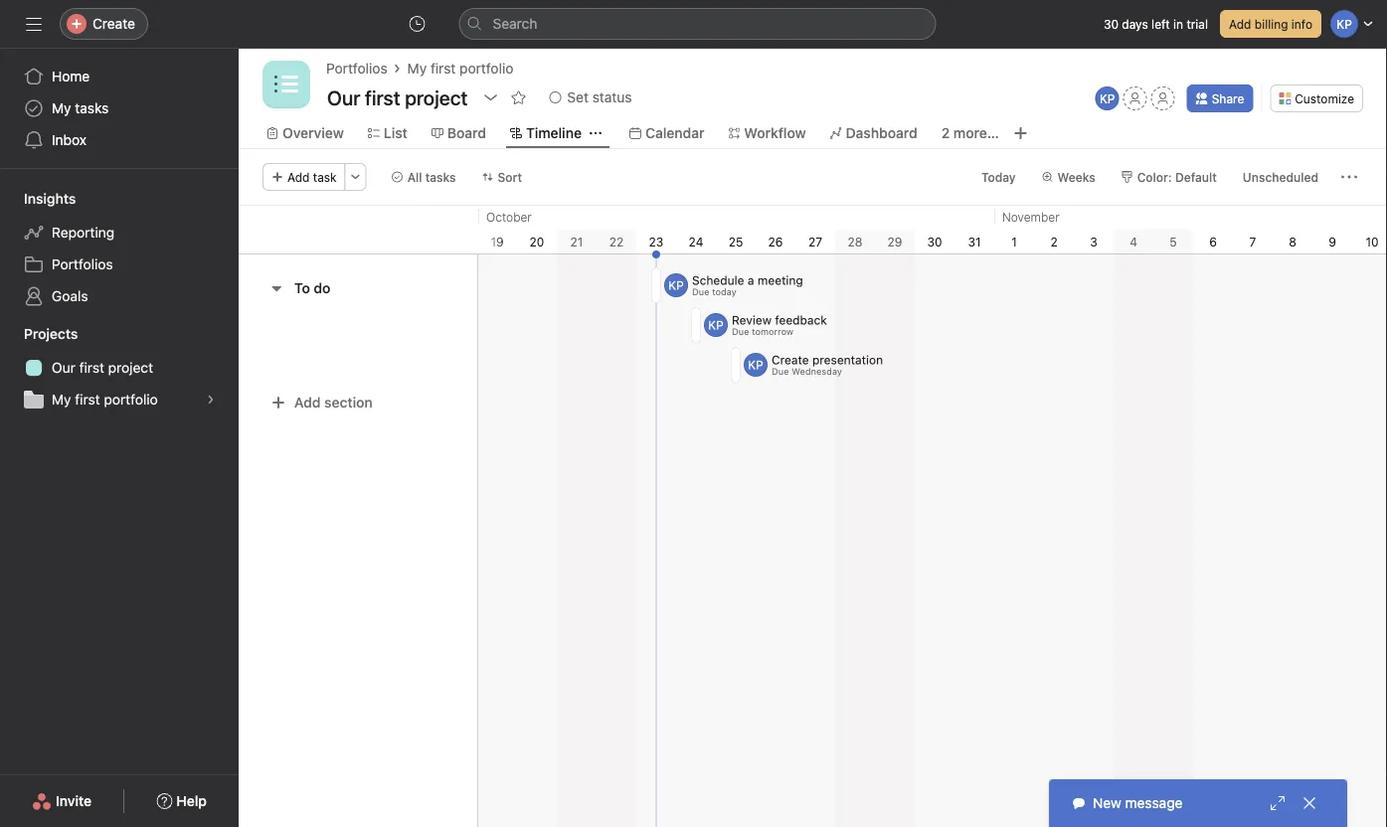 Task type: vqa. For each thing, say whether or not it's contained in the screenshot.
the 1.00000
no



Task type: locate. For each thing, give the bounding box(es) containing it.
1 horizontal spatial my first portfolio
[[407, 60, 513, 77]]

due left tomorrow
[[732, 326, 749, 337]]

create up home link
[[92, 15, 135, 32]]

add left section
[[294, 394, 321, 411]]

2 vertical spatial first
[[75, 391, 100, 408]]

first up board 'link'
[[430, 60, 456, 77]]

my first portfolio down our first project
[[52, 391, 158, 408]]

status
[[592, 89, 632, 105]]

sort button
[[473, 163, 531, 191]]

1 horizontal spatial my first portfolio link
[[407, 58, 513, 80]]

due for review feedback
[[732, 326, 749, 337]]

list image
[[274, 73, 298, 96]]

my down history image
[[407, 60, 427, 77]]

tasks
[[75, 100, 109, 116], [425, 170, 456, 184]]

dashboard link
[[830, 122, 917, 144]]

2 more…
[[941, 125, 999, 141]]

0 vertical spatial add
[[1229, 17, 1251, 31]]

all
[[407, 170, 422, 184]]

more actions image right task
[[350, 171, 362, 183]]

to do button
[[294, 270, 330, 306]]

portfolio up show options icon
[[459, 60, 513, 77]]

1 vertical spatial 2
[[1050, 235, 1058, 249]]

0 horizontal spatial 30
[[927, 235, 942, 249]]

calendar
[[645, 125, 704, 141]]

kp up weeks dropdown button at the top of page
[[1100, 91, 1115, 105]]

kp down the today
[[708, 318, 724, 332]]

home
[[52, 68, 90, 85]]

1 vertical spatial portfolio
[[104, 391, 158, 408]]

2 down november
[[1050, 235, 1058, 249]]

add left task
[[287, 170, 310, 184]]

create inside create presentation due wednesday
[[772, 353, 809, 367]]

task
[[313, 170, 337, 184]]

invite button
[[19, 783, 105, 819]]

set
[[567, 89, 589, 105]]

my up inbox at the left top of page
[[52, 100, 71, 116]]

28
[[848, 235, 862, 249]]

november
[[1002, 210, 1060, 224]]

tasks for all tasks
[[425, 170, 456, 184]]

1 vertical spatial my first portfolio
[[52, 391, 158, 408]]

portfolios link up list link
[[326, 58, 387, 80]]

1 horizontal spatial portfolios
[[326, 60, 387, 77]]

first for my tasks
[[79, 359, 104, 376]]

add billing info
[[1229, 17, 1312, 31]]

reporting link
[[12, 217, 227, 249]]

1 vertical spatial create
[[772, 353, 809, 367]]

1 vertical spatial 30
[[927, 235, 942, 249]]

hide sidebar image
[[26, 16, 42, 32]]

2 horizontal spatial due
[[772, 366, 789, 377]]

due inside review feedback due tomorrow
[[732, 326, 749, 337]]

review feedback due tomorrow
[[732, 313, 827, 337]]

days
[[1122, 17, 1148, 31]]

2 inside popup button
[[941, 125, 950, 141]]

1 horizontal spatial tasks
[[425, 170, 456, 184]]

2 for 2
[[1050, 235, 1058, 249]]

review
[[732, 313, 772, 327]]

portfolio inside projects element
[[104, 391, 158, 408]]

2 for 2 more…
[[941, 125, 950, 141]]

21
[[570, 235, 583, 249]]

kp left schedule
[[668, 278, 684, 292]]

0 vertical spatial 2
[[941, 125, 950, 141]]

add section button
[[262, 385, 380, 421]]

23
[[649, 235, 664, 249]]

30 for 30
[[927, 235, 942, 249]]

add to starred image
[[510, 89, 526, 105]]

1 vertical spatial first
[[79, 359, 104, 376]]

10
[[1366, 235, 1379, 249]]

0 vertical spatial due
[[692, 287, 709, 297]]

create
[[92, 15, 135, 32], [772, 353, 809, 367]]

search list box
[[459, 8, 936, 40]]

1 horizontal spatial more actions image
[[1341, 169, 1357, 185]]

0 horizontal spatial 2
[[941, 125, 950, 141]]

1 horizontal spatial 2
[[1050, 235, 1058, 249]]

0 horizontal spatial my first portfolio
[[52, 391, 158, 408]]

1 vertical spatial portfolios
[[52, 256, 113, 272]]

first for reporting
[[75, 391, 100, 408]]

portfolio
[[459, 60, 513, 77], [104, 391, 158, 408]]

portfolios down reporting
[[52, 256, 113, 272]]

my
[[407, 60, 427, 77], [52, 100, 71, 116], [52, 391, 71, 408]]

my down our
[[52, 391, 71, 408]]

more actions image
[[1341, 169, 1357, 185], [350, 171, 362, 183]]

30 left days on the right top of the page
[[1104, 17, 1119, 31]]

kp for review feedback
[[708, 318, 724, 332]]

30
[[1104, 17, 1119, 31], [927, 235, 942, 249]]

my inside "link"
[[52, 100, 71, 116]]

0 vertical spatial portfolios link
[[326, 58, 387, 80]]

tasks inside "link"
[[75, 100, 109, 116]]

0 horizontal spatial due
[[692, 287, 709, 297]]

create presentation due wednesday
[[772, 353, 883, 377]]

2
[[941, 125, 950, 141], [1050, 235, 1058, 249]]

create down tomorrow
[[772, 353, 809, 367]]

1 horizontal spatial 30
[[1104, 17, 1119, 31]]

tasks right 'all'
[[425, 170, 456, 184]]

do
[[314, 280, 330, 296]]

0 horizontal spatial portfolios link
[[12, 249, 227, 280]]

due left the today
[[692, 287, 709, 297]]

tasks inside dropdown button
[[425, 170, 456, 184]]

kp for create presentation
[[748, 358, 763, 372]]

to
[[294, 280, 310, 296]]

my first portfolio link
[[407, 58, 513, 80], [12, 384, 227, 416]]

list
[[384, 125, 407, 141]]

our first project
[[52, 359, 153, 376]]

0 vertical spatial my first portfolio link
[[407, 58, 513, 80]]

2 vertical spatial add
[[294, 394, 321, 411]]

board link
[[431, 122, 486, 144]]

1 vertical spatial add
[[287, 170, 310, 184]]

3
[[1090, 235, 1097, 249]]

presentation
[[812, 353, 883, 367]]

unscheduled button
[[1234, 163, 1327, 191]]

due left the wednesday on the top of page
[[772, 366, 789, 377]]

0 horizontal spatial more actions image
[[350, 171, 362, 183]]

projects element
[[0, 316, 239, 420]]

due inside create presentation due wednesday
[[772, 366, 789, 377]]

31
[[968, 235, 981, 249]]

search button
[[459, 8, 936, 40]]

0 vertical spatial create
[[92, 15, 135, 32]]

my first portfolio link up show options icon
[[407, 58, 513, 80]]

create for create
[[92, 15, 135, 32]]

0 horizontal spatial portfolios
[[52, 256, 113, 272]]

2 left more…
[[941, 125, 950, 141]]

first
[[430, 60, 456, 77], [79, 359, 104, 376], [75, 391, 100, 408]]

default
[[1175, 170, 1217, 184]]

in
[[1173, 17, 1183, 31]]

color: default
[[1137, 170, 1217, 184]]

section
[[324, 394, 373, 411]]

0 vertical spatial portfolio
[[459, 60, 513, 77]]

1 horizontal spatial create
[[772, 353, 809, 367]]

0 horizontal spatial my first portfolio link
[[12, 384, 227, 416]]

portfolios up list link
[[326, 60, 387, 77]]

1 vertical spatial tasks
[[425, 170, 456, 184]]

my first portfolio up show options icon
[[407, 60, 513, 77]]

first down our first project
[[75, 391, 100, 408]]

expand new message image
[[1270, 795, 1286, 811]]

dashboard
[[846, 125, 917, 141]]

0 horizontal spatial portfolio
[[104, 391, 158, 408]]

share button
[[1187, 85, 1253, 112]]

None text field
[[322, 80, 473, 115]]

create for create presentation due wednesday
[[772, 353, 809, 367]]

0 vertical spatial 30
[[1104, 17, 1119, 31]]

30 right 29
[[927, 235, 942, 249]]

tasks down home
[[75, 100, 109, 116]]

1 horizontal spatial due
[[732, 326, 749, 337]]

my tasks
[[52, 100, 109, 116]]

add
[[1229, 17, 1251, 31], [287, 170, 310, 184], [294, 394, 321, 411]]

new message
[[1093, 795, 1183, 811]]

2 vertical spatial my
[[52, 391, 71, 408]]

2 more… button
[[941, 122, 999, 144]]

kp down tomorrow
[[748, 358, 763, 372]]

0 vertical spatial my first portfolio
[[407, 60, 513, 77]]

26
[[768, 235, 783, 249]]

2 vertical spatial due
[[772, 366, 789, 377]]

portfolio down 'project'
[[104, 391, 158, 408]]

add section
[[294, 394, 373, 411]]

portfolios link down reporting
[[12, 249, 227, 280]]

20
[[530, 235, 544, 249]]

add left the billing
[[1229, 17, 1251, 31]]

tab actions image
[[590, 127, 601, 139]]

kp for schedule a meeting
[[668, 278, 684, 292]]

0 horizontal spatial tasks
[[75, 100, 109, 116]]

create inside 'dropdown button'
[[92, 15, 135, 32]]

0 vertical spatial tasks
[[75, 100, 109, 116]]

kp inside button
[[1100, 91, 1115, 105]]

1 vertical spatial my
[[52, 100, 71, 116]]

help button
[[143, 783, 220, 819]]

today
[[981, 170, 1016, 184]]

0 horizontal spatial create
[[92, 15, 135, 32]]

my tasks link
[[12, 92, 227, 124]]

wednesday
[[792, 366, 842, 377]]

add for add section
[[294, 394, 321, 411]]

my first portfolio
[[407, 60, 513, 77], [52, 391, 158, 408]]

first right our
[[79, 359, 104, 376]]

0 vertical spatial first
[[430, 60, 456, 77]]

my first portfolio link down 'project'
[[12, 384, 227, 416]]

more actions image right unscheduled
[[1341, 169, 1357, 185]]

1 vertical spatial due
[[732, 326, 749, 337]]



Task type: describe. For each thing, give the bounding box(es) containing it.
tomorrow
[[752, 326, 793, 337]]

projects
[[24, 326, 78, 342]]

goals
[[52, 288, 88, 304]]

25
[[728, 235, 743, 249]]

1 horizontal spatial portfolio
[[459, 60, 513, 77]]

19
[[491, 235, 504, 249]]

unscheduled
[[1243, 170, 1318, 184]]

1
[[1011, 235, 1017, 249]]

timeline link
[[510, 122, 582, 144]]

my inside projects element
[[52, 391, 71, 408]]

all tasks
[[407, 170, 456, 184]]

collapse task list for the section to do image
[[268, 280, 284, 296]]

workflow
[[744, 125, 806, 141]]

due for create presentation
[[772, 366, 789, 377]]

billing
[[1255, 17, 1288, 31]]

set status
[[567, 89, 632, 105]]

set status button
[[540, 84, 641, 111]]

history image
[[409, 16, 425, 32]]

6
[[1209, 235, 1217, 249]]

calendar link
[[629, 122, 704, 144]]

a
[[748, 273, 754, 287]]

share
[[1212, 91, 1244, 105]]

24
[[689, 235, 703, 249]]

5
[[1170, 235, 1177, 249]]

insights
[[24, 190, 76, 207]]

feedback
[[775, 313, 827, 327]]

add task
[[287, 170, 337, 184]]

close image
[[1302, 795, 1317, 811]]

30 for 30 days left in trial
[[1104, 17, 1119, 31]]

7
[[1249, 235, 1256, 249]]

board
[[447, 125, 486, 141]]

inbox link
[[12, 124, 227, 156]]

show options image
[[483, 89, 498, 105]]

trial
[[1187, 17, 1208, 31]]

overview link
[[266, 122, 344, 144]]

color: default button
[[1112, 163, 1226, 191]]

0 vertical spatial my
[[407, 60, 427, 77]]

tasks for my tasks
[[75, 100, 109, 116]]

22
[[609, 235, 624, 249]]

create button
[[60, 8, 148, 40]]

see details, my first portfolio image
[[205, 394, 217, 406]]

reporting
[[52, 224, 114, 241]]

add for add task
[[287, 170, 310, 184]]

overview
[[282, 125, 344, 141]]

kp button
[[1095, 87, 1119, 110]]

1 horizontal spatial portfolios link
[[326, 58, 387, 80]]

my first portfolio inside projects element
[[52, 391, 158, 408]]

8
[[1289, 235, 1296, 249]]

schedule a meeting due today
[[692, 273, 803, 297]]

1 vertical spatial my first portfolio link
[[12, 384, 227, 416]]

1 vertical spatial portfolios link
[[12, 249, 227, 280]]

4
[[1130, 235, 1137, 249]]

today button
[[972, 163, 1025, 191]]

timeline
[[526, 125, 582, 141]]

search
[[493, 15, 537, 32]]

color:
[[1137, 170, 1172, 184]]

today
[[712, 287, 736, 297]]

add task button
[[262, 163, 346, 191]]

help
[[176, 793, 207, 809]]

customize button
[[1270, 85, 1363, 112]]

info
[[1291, 17, 1312, 31]]

project
[[108, 359, 153, 376]]

global element
[[0, 49, 239, 168]]

to do
[[294, 280, 330, 296]]

insights button
[[0, 189, 76, 209]]

weeks
[[1057, 170, 1095, 184]]

insights element
[[0, 181, 239, 316]]

weeks button
[[1033, 163, 1104, 191]]

0 vertical spatial portfolios
[[326, 60, 387, 77]]

29
[[887, 235, 902, 249]]

9
[[1329, 235, 1336, 249]]

add for add billing info
[[1229, 17, 1251, 31]]

invite
[[56, 793, 92, 809]]

meeting
[[758, 273, 803, 287]]

more…
[[953, 125, 999, 141]]

portfolios inside the insights element
[[52, 256, 113, 272]]

customize
[[1295, 91, 1354, 105]]

projects button
[[0, 324, 78, 344]]

our
[[52, 359, 75, 376]]

list link
[[368, 122, 407, 144]]

due inside schedule a meeting due today
[[692, 287, 709, 297]]

add tab image
[[1013, 125, 1029, 141]]



